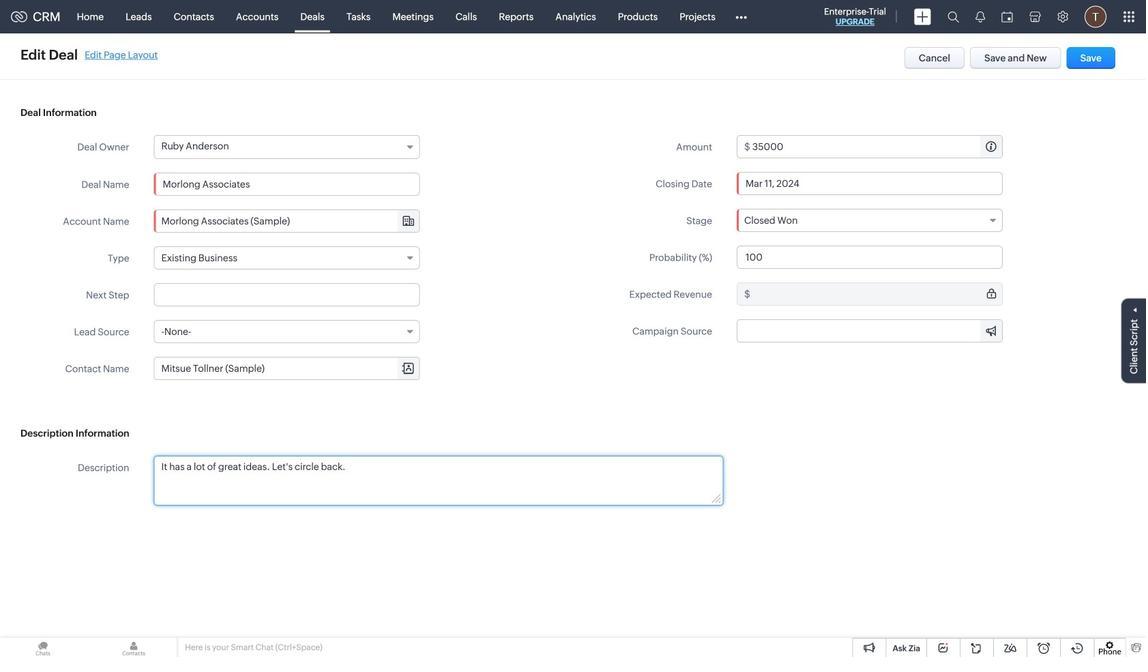 Task type: describe. For each thing, give the bounding box(es) containing it.
profile element
[[1077, 0, 1116, 33]]

Other Modules field
[[727, 6, 756, 28]]

search element
[[940, 0, 968, 33]]

create menu image
[[915, 9, 932, 25]]

MMM D, YYYY text field
[[737, 172, 1004, 195]]



Task type: vqa. For each thing, say whether or not it's contained in the screenshot.
Create Menu ELEMENT
yes



Task type: locate. For each thing, give the bounding box(es) containing it.
search image
[[948, 11, 960, 23]]

None text field
[[155, 210, 420, 232], [155, 358, 420, 380], [155, 457, 723, 505], [155, 210, 420, 232], [155, 358, 420, 380], [155, 457, 723, 505]]

logo image
[[11, 11, 27, 22]]

profile image
[[1085, 6, 1107, 28]]

calendar image
[[1002, 11, 1014, 22]]

None text field
[[753, 136, 1003, 158], [154, 173, 420, 196], [737, 246, 1004, 269], [154, 283, 420, 307], [753, 283, 1003, 305], [753, 136, 1003, 158], [154, 173, 420, 196], [737, 246, 1004, 269], [154, 283, 420, 307], [753, 283, 1003, 305]]

signals element
[[968, 0, 994, 33]]

contacts image
[[91, 638, 177, 657]]

chats image
[[0, 638, 86, 657]]

None field
[[737, 209, 1004, 232], [155, 210, 420, 232], [154, 246, 420, 270], [154, 320, 420, 343], [738, 320, 1003, 342], [155, 358, 420, 380], [737, 209, 1004, 232], [155, 210, 420, 232], [154, 246, 420, 270], [154, 320, 420, 343], [738, 320, 1003, 342], [155, 358, 420, 380]]

create menu element
[[907, 0, 940, 33]]

signals image
[[976, 11, 986, 23]]



